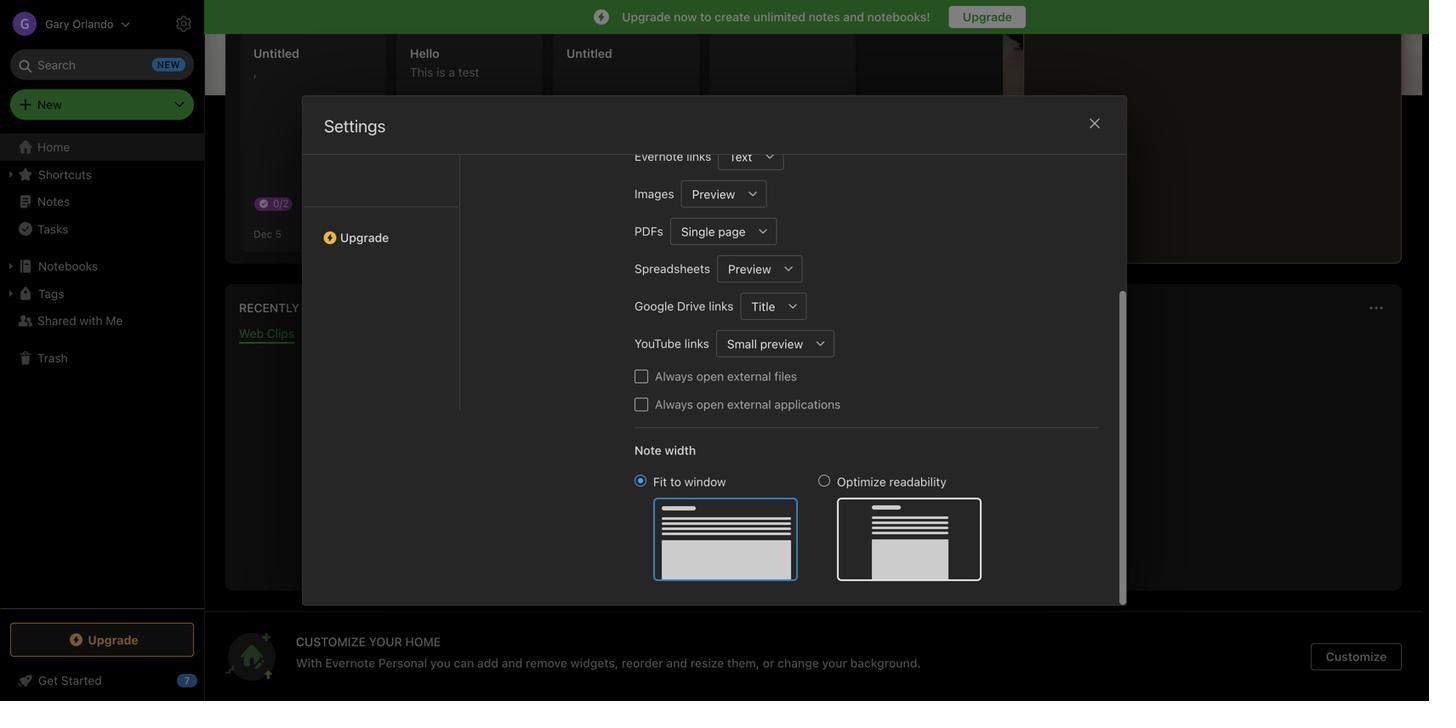 Task type: vqa. For each thing, say whether or not it's contained in the screenshot.
middle AND
yes



Task type: describe. For each thing, give the bounding box(es) containing it.
drive
[[677, 299, 706, 313]]

Choose default view option for Google Drive links field
[[741, 293, 807, 320]]

afternoon,
[[270, 51, 347, 71]]

1 horizontal spatial and
[[667, 656, 688, 670]]

files
[[775, 369, 797, 383]]

shared with me link
[[0, 307, 203, 334]]

untitled for untitled ,
[[254, 46, 299, 60]]

audio tab
[[458, 326, 489, 344]]

google drive links
[[635, 299, 734, 313]]

evernote inside the customize your home with evernote personal you can add and remove widgets, reorder and resize them, or change your background.
[[325, 656, 375, 670]]

always for always open external files
[[655, 369, 694, 383]]

upgrade inside button
[[963, 10, 1013, 24]]

useful
[[731, 472, 768, 488]]

tasks button
[[0, 215, 203, 243]]

notes
[[809, 10, 840, 24]]

shortcuts button
[[0, 161, 203, 188]]

1 vertical spatial test
[[449, 203, 468, 215]]

upgrade now to create unlimited notes and notebooks!
[[622, 10, 931, 24]]

small
[[727, 337, 757, 351]]

home
[[405, 635, 441, 649]]

home link
[[0, 134, 204, 161]]

1 vertical spatial links
[[709, 299, 734, 313]]

notebooks
[[38, 259, 98, 273]]

fit to window
[[654, 475, 726, 489]]

always open external files
[[655, 369, 797, 383]]

title
[[752, 299, 776, 313]]

page
[[719, 224, 746, 239]]

text button
[[718, 143, 757, 170]]

Fit to window radio
[[635, 475, 647, 487]]

evernote links
[[635, 149, 712, 163]]

audio
[[458, 326, 489, 340]]

tab list for note
[[482, 0, 621, 410]]

clip web content button
[[745, 502, 883, 531]]

preview
[[761, 337, 803, 351]]

a
[[449, 65, 455, 79]]

Choose default view option for YouTube links field
[[716, 330, 835, 357]]

web clips tab
[[239, 326, 294, 344]]

expand tags image
[[4, 287, 18, 300]]

with
[[296, 656, 322, 670]]

0 vertical spatial customize
[[1340, 54, 1396, 67]]

recently captured button
[[236, 298, 367, 318]]

expand notebooks image
[[4, 260, 18, 273]]

or
[[763, 656, 775, 670]]

this
[[410, 65, 433, 79]]

shortcuts
[[38, 167, 92, 181]]

tree containing home
[[0, 134, 204, 608]]

0 vertical spatial customize button
[[1310, 48, 1403, 75]]

personal
[[379, 656, 427, 670]]

create new note button
[[710, 32, 856, 252]]

settings image
[[174, 14, 194, 34]]

to inside option group
[[671, 475, 682, 489]]

youtube links
[[635, 337, 710, 351]]

Choose default view option for PDFs field
[[670, 218, 777, 245]]

from
[[846, 472, 874, 488]]

small preview
[[727, 337, 803, 351]]

customize
[[296, 635, 366, 649]]

title button
[[741, 293, 780, 320]]

window
[[685, 475, 726, 489]]

create new note
[[735, 155, 831, 171]]

,
[[254, 65, 257, 79]]

links for youtube links
[[685, 337, 710, 351]]

settings
[[324, 116, 386, 136]]

notes
[[37, 194, 70, 209]]

notes link
[[0, 188, 203, 215]]

add
[[477, 656, 499, 670]]

recently captured
[[239, 301, 367, 315]]

Always open external files checkbox
[[635, 370, 648, 383]]

tags
[[38, 287, 64, 301]]

Optimize readability radio
[[819, 475, 831, 487]]

0 vertical spatial to
[[700, 10, 712, 24]]

trash
[[37, 351, 68, 365]]

single page
[[682, 224, 746, 239]]

clip
[[760, 508, 785, 524]]

dec 5
[[254, 228, 282, 240]]

preview button for spreadsheets
[[717, 255, 776, 283]]

captured
[[303, 301, 367, 315]]

external for applications
[[728, 397, 772, 411]]

external for files
[[728, 369, 772, 383]]

resize
[[691, 656, 724, 670]]

single page button
[[670, 218, 750, 245]]

0/2
[[273, 197, 289, 209]]

remove
[[526, 656, 568, 670]]

wednesday, december 13, 2023
[[1114, 55, 1283, 67]]

shared with me
[[37, 314, 123, 328]]

is
[[437, 65, 446, 79]]

your
[[822, 656, 848, 670]]

them,
[[728, 656, 760, 670]]

untitled ,
[[254, 46, 299, 79]]

save useful information from the web.
[[697, 472, 931, 488]]

untitled button
[[553, 32, 700, 252]]

your
[[369, 635, 402, 649]]



Task type: locate. For each thing, give the bounding box(es) containing it.
widgets,
[[571, 656, 619, 670]]

preview button up single page button
[[681, 180, 740, 208]]

to right fit
[[671, 475, 682, 489]]

links down drive
[[685, 337, 710, 351]]

external up always open external applications
[[728, 369, 772, 383]]

tab list
[[482, 0, 621, 410], [229, 326, 1399, 344]]

preview inside "preview" field
[[728, 262, 772, 276]]

notebooks!
[[868, 10, 931, 24]]

upgrade
[[622, 10, 671, 24], [963, 10, 1013, 24], [340, 231, 389, 245], [88, 633, 138, 647]]

0 vertical spatial preview
[[692, 187, 736, 201]]

2 always from the top
[[655, 397, 694, 411]]

optimize
[[837, 475, 887, 489]]

1 vertical spatial customize button
[[1311, 643, 1403, 671]]

with
[[80, 314, 103, 328]]

now
[[674, 10, 697, 24]]

you
[[430, 656, 451, 670]]

0 horizontal spatial untitled
[[254, 46, 299, 60]]

preview for images
[[692, 187, 736, 201]]

1 vertical spatial open
[[697, 397, 724, 411]]

and right notes on the right top
[[844, 10, 865, 24]]

clip web content
[[760, 508, 868, 524]]

open down the always open external files
[[697, 397, 724, 411]]

1 untitled from the left
[[254, 46, 299, 60]]

trash link
[[0, 345, 203, 372]]

1 vertical spatial to
[[671, 475, 682, 489]]

test inside hello this is a test
[[458, 65, 480, 79]]

Start writing… text field
[[1038, 1, 1401, 249]]

evernote
[[635, 149, 684, 163], [325, 656, 375, 670]]

None search field
[[22, 49, 182, 80]]

recently
[[239, 301, 300, 315]]

unlimited
[[754, 10, 806, 24]]

preview up title button
[[728, 262, 772, 276]]

0 vertical spatial test
[[458, 65, 480, 79]]

to right now
[[700, 10, 712, 24]]

new
[[37, 97, 62, 111]]

always
[[655, 369, 694, 383], [655, 397, 694, 411]]

tab list containing web clips
[[229, 326, 1399, 344]]

2 vertical spatial links
[[685, 337, 710, 351]]

Search text field
[[22, 49, 182, 80]]

close image
[[1085, 113, 1106, 134]]

web
[[788, 508, 815, 524]]

pdfs
[[635, 224, 664, 238]]

test
[[458, 65, 480, 79], [449, 203, 468, 215]]

me
[[106, 314, 123, 328]]

0 vertical spatial preview button
[[681, 180, 740, 208]]

preview for spreadsheets
[[728, 262, 772, 276]]

and
[[844, 10, 865, 24], [502, 656, 523, 670], [667, 656, 688, 670]]

hello this is a test
[[410, 46, 480, 79]]

upgrade button
[[949, 6, 1026, 28]]

new button
[[10, 89, 194, 120]]

and left resize
[[667, 656, 688, 670]]

1 open from the top
[[697, 369, 724, 383]]

1 vertical spatial external
[[728, 397, 772, 411]]

preview
[[692, 187, 736, 201], [728, 262, 772, 276]]

Choose default view option for Spreadsheets field
[[717, 255, 803, 283]]

good afternoon, gary!
[[226, 51, 391, 71]]

small preview button
[[716, 330, 808, 357]]

links right drive
[[709, 299, 734, 313]]

fit
[[654, 475, 667, 489]]

0 horizontal spatial to
[[671, 475, 682, 489]]

preview button up title button
[[717, 255, 776, 283]]

the
[[878, 472, 898, 488]]

customize
[[1340, 54, 1396, 67], [1327, 650, 1387, 664]]

change
[[778, 656, 819, 670]]

0 vertical spatial always
[[655, 369, 694, 383]]

1 vertical spatial always
[[655, 397, 694, 411]]

evernote up images
[[635, 149, 684, 163]]

1 external from the top
[[728, 369, 772, 383]]

untitled inside 'button'
[[567, 46, 613, 60]]

gary!
[[351, 51, 391, 71]]

untitled for untitled
[[567, 46, 613, 60]]

external down the always open external files
[[728, 397, 772, 411]]

images
[[635, 187, 675, 201]]

Always open external applications checkbox
[[635, 398, 648, 411]]

0 vertical spatial links
[[687, 149, 712, 163]]

1 vertical spatial preview
[[728, 262, 772, 276]]

customize your home with evernote personal you can add and remove widgets, reorder and resize them, or change your background.
[[296, 635, 921, 670]]

1 vertical spatial preview button
[[717, 255, 776, 283]]

preview up single page
[[692, 187, 736, 201]]

option group
[[635, 473, 982, 581]]

preview button for images
[[681, 180, 740, 208]]

0 vertical spatial upgrade button
[[303, 206, 460, 251]]

web clips
[[239, 326, 294, 340]]

2 horizontal spatial and
[[844, 10, 865, 24]]

note
[[805, 155, 831, 171]]

2023
[[1258, 55, 1283, 67]]

preview button
[[681, 180, 740, 208], [717, 255, 776, 283]]

text
[[730, 150, 753, 164]]

0 horizontal spatial evernote
[[325, 656, 375, 670]]

links
[[687, 149, 712, 163], [709, 299, 734, 313], [685, 337, 710, 351]]

note width
[[635, 443, 696, 457]]

evernote down customize
[[325, 656, 375, 670]]

create
[[715, 10, 751, 24]]

13,
[[1241, 55, 1255, 67]]

0 horizontal spatial upgrade button
[[10, 623, 194, 657]]

untitled
[[254, 46, 299, 60], [567, 46, 613, 60]]

open for always open external applications
[[697, 397, 724, 411]]

dec
[[254, 228, 273, 240]]

content
[[818, 508, 868, 524]]

1 horizontal spatial to
[[700, 10, 712, 24]]

2 external from the top
[[728, 397, 772, 411]]

tab list for save
[[229, 326, 1399, 344]]

option group containing fit to window
[[635, 473, 982, 581]]

readability
[[890, 475, 947, 489]]

applications
[[775, 397, 841, 411]]

links for evernote links
[[687, 149, 712, 163]]

google
[[635, 299, 674, 313]]

1 vertical spatial evernote
[[325, 656, 375, 670]]

hello
[[410, 46, 440, 60]]

and right add
[[502, 656, 523, 670]]

0 horizontal spatial and
[[502, 656, 523, 670]]

1 always from the top
[[655, 369, 694, 383]]

1 vertical spatial customize
[[1327, 650, 1387, 664]]

1 horizontal spatial untitled
[[567, 46, 613, 60]]

background.
[[851, 656, 921, 670]]

new
[[777, 155, 802, 171]]

youtube
[[635, 337, 682, 351]]

1 vertical spatial upgrade button
[[10, 623, 194, 657]]

good
[[226, 51, 266, 71]]

test right a
[[458, 65, 480, 79]]

always open external applications
[[655, 397, 841, 411]]

width
[[665, 443, 696, 457]]

Choose default view option for Images field
[[681, 180, 767, 208]]

open up always open external applications
[[697, 369, 724, 383]]

single
[[682, 224, 715, 239]]

2 untitled from the left
[[567, 46, 613, 60]]

can
[[454, 656, 474, 670]]

always right always open external applications option
[[655, 397, 694, 411]]

information
[[772, 472, 842, 488]]

web.
[[901, 472, 931, 488]]

wednesday,
[[1114, 55, 1180, 67]]

0 vertical spatial evernote
[[635, 149, 684, 163]]

test right tag
[[449, 203, 468, 215]]

0 vertical spatial open
[[697, 369, 724, 383]]

upgrade button
[[303, 206, 460, 251], [10, 623, 194, 657]]

spreadsheets
[[635, 262, 711, 276]]

save
[[697, 472, 727, 488]]

tag
[[419, 203, 434, 215]]

always for always open external applications
[[655, 397, 694, 411]]

Choose default view option for Evernote links field
[[718, 143, 784, 170]]

open for always open external files
[[697, 369, 724, 383]]

links left text button
[[687, 149, 712, 163]]

tree
[[0, 134, 204, 608]]

0 vertical spatial external
[[728, 369, 772, 383]]

1 horizontal spatial upgrade button
[[303, 206, 460, 251]]

1 horizontal spatial evernote
[[635, 149, 684, 163]]

2 open from the top
[[697, 397, 724, 411]]

preview inside choose default view option for images field
[[692, 187, 736, 201]]

always right always open external files checkbox on the bottom left of page
[[655, 369, 694, 383]]

note
[[635, 443, 662, 457]]



